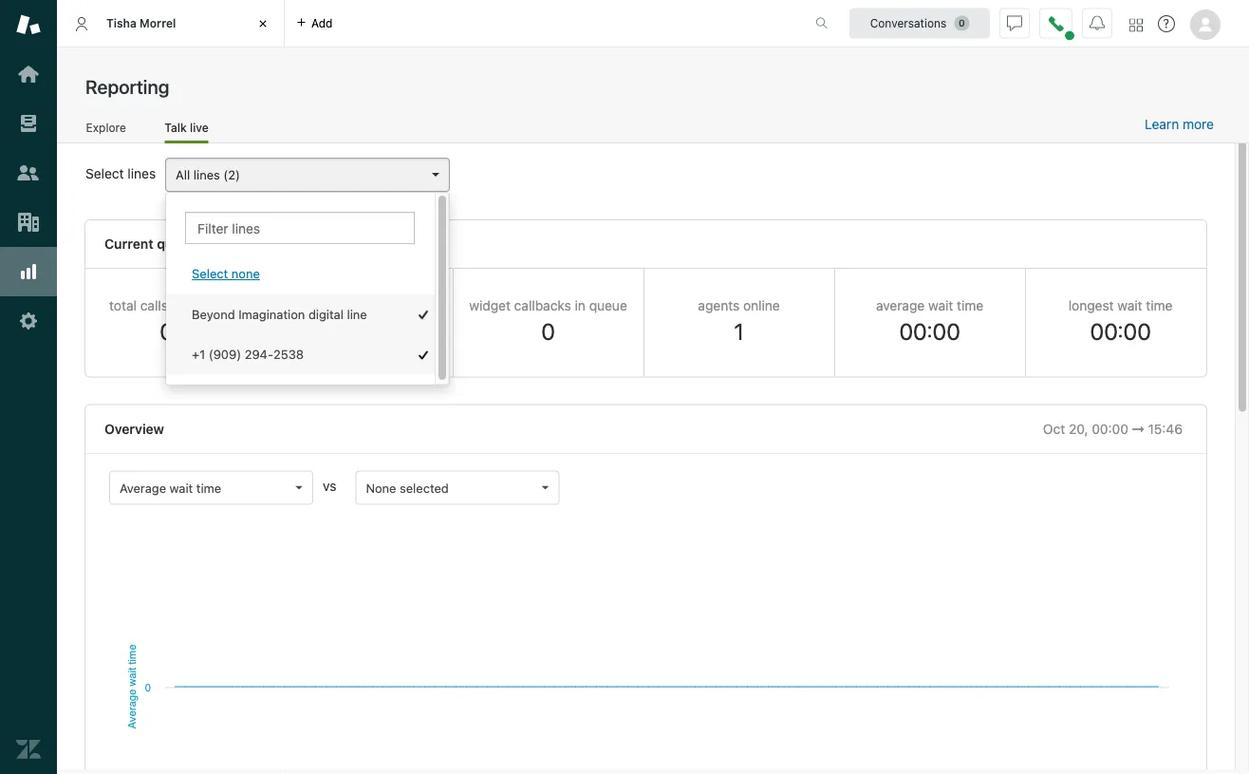 Task type: describe. For each thing, give the bounding box(es) containing it.
tabs tab list
[[57, 0, 796, 47]]

conversations
[[871, 17, 947, 30]]

zendesk image
[[16, 737, 41, 762]]

conversations button
[[850, 8, 991, 38]]

talk live link
[[165, 120, 209, 143]]

admin image
[[16, 309, 41, 333]]

tisha morrel
[[106, 16, 176, 30]]

learn
[[1145, 116, 1180, 132]]

live
[[190, 121, 209, 134]]

add button
[[285, 0, 344, 47]]

get help image
[[1159, 15, 1176, 32]]

get started image
[[16, 62, 41, 86]]

explore
[[86, 121, 126, 134]]

notifications image
[[1090, 16, 1106, 31]]



Task type: vqa. For each thing, say whether or not it's contained in the screenshot.
the Conversations button
yes



Task type: locate. For each thing, give the bounding box(es) containing it.
zendesk support image
[[16, 12, 41, 37]]

reporting image
[[16, 259, 41, 284]]

tisha
[[106, 16, 137, 30]]

talk live
[[165, 121, 209, 134]]

views image
[[16, 111, 41, 136]]

morrel
[[140, 16, 176, 30]]

more
[[1183, 116, 1215, 132]]

learn more
[[1145, 116, 1215, 132]]

tisha morrel tab
[[57, 0, 285, 47]]

zendesk products image
[[1130, 19, 1144, 32]]

close image
[[254, 14, 273, 33]]

main element
[[0, 0, 57, 774]]

button displays agent's chat status as invisible. image
[[1008, 16, 1023, 31]]

explore link
[[85, 120, 127, 141]]

talk
[[165, 121, 187, 134]]

learn more link
[[1145, 116, 1215, 133]]

add
[[312, 17, 333, 30]]

customers image
[[16, 161, 41, 185]]

organizations image
[[16, 210, 41, 235]]

reporting
[[85, 75, 169, 97]]



